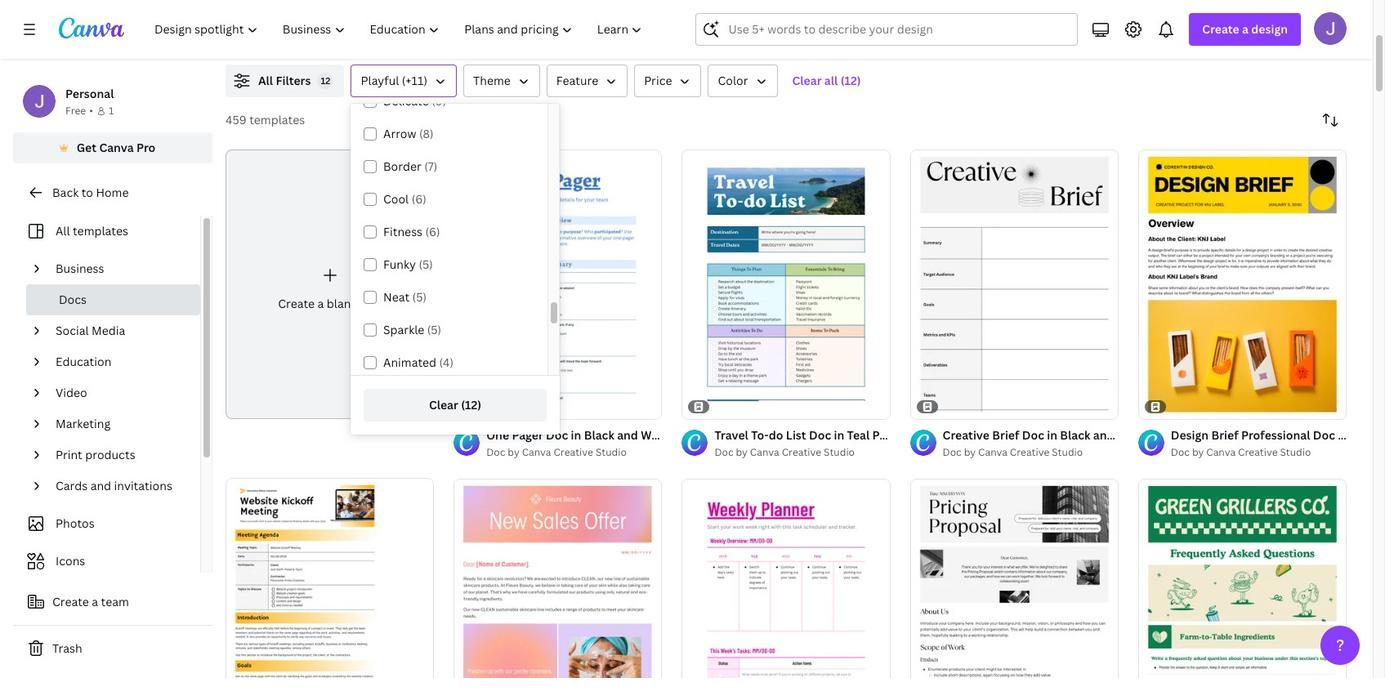 Task type: vqa. For each thing, say whether or not it's contained in the screenshot.
list
no



Task type: locate. For each thing, give the bounding box(es) containing it.
0 horizontal spatial create
[[52, 594, 89, 610]]

2 horizontal spatial doc by canva creative studio
[[1171, 446, 1312, 459]]

create a blank doc element
[[226, 150, 434, 420]]

business link
[[49, 253, 190, 284]]

delicate
[[383, 93, 429, 109]]

fitness (6)
[[383, 224, 440, 240]]

0 horizontal spatial a
[[92, 594, 98, 610]]

print
[[56, 447, 82, 463]]

create inside button
[[52, 594, 89, 610]]

1 vertical spatial a
[[318, 296, 324, 312]]

cards and invitations link
[[49, 471, 190, 502]]

a inside dropdown button
[[1243, 21, 1249, 37]]

social media
[[56, 323, 125, 338]]

doc by canva creative studio for food & restaurant faqs doc in green cream yellow bold nostalgia style image
[[1171, 446, 1312, 459]]

a left design
[[1243, 21, 1249, 37]]

1
[[109, 104, 114, 118]]

education
[[56, 354, 111, 369]]

0 horizontal spatial all
[[56, 223, 70, 239]]

education link
[[49, 347, 190, 378]]

and inside 'creative brief doc in black and white grey editorial style doc by canva creative studio'
[[1094, 428, 1115, 443]]

cool (6)
[[383, 191, 427, 207]]

459
[[226, 112, 247, 128]]

a inside button
[[92, 594, 98, 610]]

all
[[258, 73, 273, 88], [56, 223, 70, 239]]

(5)
[[419, 257, 433, 272], [412, 289, 427, 305], [427, 322, 442, 338]]

2 vertical spatial (5)
[[427, 322, 442, 338]]

3 doc by canva creative studio from the left
[[1171, 446, 1312, 459]]

style
[[1232, 428, 1260, 443]]

sparkle (5)
[[383, 322, 442, 338]]

by for business letter professional doc in salmon light blue gradients style image
[[508, 446, 520, 459]]

0 vertical spatial and
[[1094, 428, 1115, 443]]

0 horizontal spatial and
[[90, 478, 111, 494]]

0 vertical spatial clear
[[793, 73, 822, 88]]

invitations
[[114, 478, 172, 494]]

1 studio from the left
[[596, 446, 627, 459]]

clear (12) button
[[364, 389, 547, 422]]

all filters
[[258, 73, 311, 88]]

team
[[101, 594, 129, 610]]

a left the blank
[[318, 296, 324, 312]]

canva inside 'creative brief doc in black and white grey editorial style doc by canva creative studio'
[[979, 446, 1008, 459]]

a for team
[[92, 594, 98, 610]]

get canva pro button
[[13, 132, 213, 163]]

creative brief doc in black and white grey editorial style image
[[910, 149, 1119, 420]]

back
[[52, 185, 79, 200]]

(12)
[[841, 73, 861, 88], [461, 397, 482, 413]]

2 by from the left
[[736, 446, 748, 459]]

2 vertical spatial a
[[92, 594, 98, 610]]

marketing
[[56, 416, 110, 432]]

0 horizontal spatial templates
[[73, 223, 128, 239]]

1 doc by canva creative studio link from the left
[[487, 445, 662, 461]]

design brief professional doc in yellow black grey bold modern style image
[[1139, 149, 1347, 420]]

2 doc by canva creative studio link from the left
[[715, 445, 891, 461]]

(6) for fitness (6)
[[425, 224, 440, 240]]

0 horizontal spatial clear
[[429, 397, 459, 413]]

0 vertical spatial a
[[1243, 21, 1249, 37]]

top level navigation element
[[144, 13, 657, 46]]

brief
[[993, 428, 1020, 443]]

0 horizontal spatial (12)
[[461, 397, 482, 413]]

clear down (4)
[[429, 397, 459, 413]]

1 vertical spatial (12)
[[461, 397, 482, 413]]

2 studio from the left
[[824, 446, 855, 459]]

clear (12)
[[429, 397, 482, 413]]

business letter professional doc in salmon light blue gradients style image
[[454, 479, 662, 678]]

create left the blank
[[278, 296, 315, 312]]

1 horizontal spatial a
[[318, 296, 324, 312]]

2 vertical spatial create
[[52, 594, 89, 610]]

0 vertical spatial create
[[1203, 21, 1240, 37]]

1 vertical spatial clear
[[429, 397, 459, 413]]

0 vertical spatial (6)
[[412, 191, 427, 207]]

clear
[[793, 73, 822, 88], [429, 397, 459, 413]]

create inside dropdown button
[[1203, 21, 1240, 37]]

create down icons
[[52, 594, 89, 610]]

media
[[92, 323, 125, 338]]

1 by from the left
[[508, 446, 520, 459]]

clear inside clear all (12) button
[[793, 73, 822, 88]]

1 horizontal spatial all
[[258, 73, 273, 88]]

free
[[65, 104, 86, 118]]

4 doc by canva creative studio link from the left
[[1171, 445, 1347, 461]]

video link
[[49, 378, 190, 409]]

1 horizontal spatial clear
[[793, 73, 822, 88]]

1 vertical spatial create
[[278, 296, 315, 312]]

1 vertical spatial all
[[56, 223, 70, 239]]

2 horizontal spatial a
[[1243, 21, 1249, 37]]

create left design
[[1203, 21, 1240, 37]]

and
[[1094, 428, 1115, 443], [90, 478, 111, 494]]

Search search field
[[729, 14, 1068, 45]]

studio
[[596, 446, 627, 459], [824, 446, 855, 459], [1052, 446, 1083, 459], [1281, 446, 1312, 459]]

one pager doc in black and white blue light blue classic professional style image
[[454, 149, 662, 420]]

0 vertical spatial all
[[258, 73, 273, 88]]

1 horizontal spatial (12)
[[841, 73, 861, 88]]

1 horizontal spatial and
[[1094, 428, 1115, 443]]

border
[[383, 159, 422, 174]]

neat (5)
[[383, 289, 427, 305]]

(5) right "neat" on the top left of page
[[412, 289, 427, 305]]

None search field
[[696, 13, 1079, 46]]

and right cards
[[90, 478, 111, 494]]

arrow (8)
[[383, 126, 434, 141]]

create
[[1203, 21, 1240, 37], [278, 296, 315, 312], [52, 594, 89, 610]]

2 doc by canva creative studio from the left
[[715, 446, 855, 459]]

(5) for neat (5)
[[412, 289, 427, 305]]

0 vertical spatial templates
[[249, 112, 305, 128]]

doc by canva creative studio
[[487, 446, 627, 459], [715, 446, 855, 459], [1171, 446, 1312, 459]]

0 horizontal spatial doc by canva creative studio
[[487, 446, 627, 459]]

doc by canva creative studio link for business letter professional doc in salmon light blue gradients style image
[[487, 445, 662, 461]]

1 horizontal spatial create
[[278, 296, 315, 312]]

playful (+11)
[[361, 73, 428, 88]]

3 by from the left
[[964, 446, 976, 459]]

by
[[508, 446, 520, 459], [736, 446, 748, 459], [964, 446, 976, 459], [1193, 446, 1204, 459]]

studio inside 'creative brief doc in black and white grey editorial style doc by canva creative studio'
[[1052, 446, 1083, 459]]

theme
[[473, 73, 511, 88]]

3 studio from the left
[[1052, 446, 1083, 459]]

and right the black
[[1094, 428, 1115, 443]]

1 vertical spatial templates
[[73, 223, 128, 239]]

templates down all filters at the left top of the page
[[249, 112, 305, 128]]

pro
[[136, 140, 156, 155]]

sparkle
[[383, 322, 425, 338]]

clear inside 'clear (12)' button
[[429, 397, 459, 413]]

a for blank
[[318, 296, 324, 312]]

all templates
[[56, 223, 128, 239]]

4 studio from the left
[[1281, 446, 1312, 459]]

(6) right cool
[[412, 191, 427, 207]]

(5) right funky
[[419, 257, 433, 272]]

3 doc by canva creative studio link from the left
[[943, 445, 1119, 461]]

0 vertical spatial (5)
[[419, 257, 433, 272]]

1 vertical spatial (5)
[[412, 289, 427, 305]]

creative for one pager doc in black and white blue light blue classic professional style image
[[554, 446, 593, 459]]

canva
[[99, 140, 134, 155], [522, 446, 551, 459], [750, 446, 780, 459], [979, 446, 1008, 459], [1207, 446, 1236, 459]]

0 vertical spatial (12)
[[841, 73, 861, 88]]

canva for travel to-do list doc in teal pastel green pastel purple vibrant professional style image
[[750, 446, 780, 459]]

1 horizontal spatial templates
[[249, 112, 305, 128]]

12 filter options selected element
[[318, 73, 334, 89]]

all down "back" at the left of page
[[56, 223, 70, 239]]

12
[[321, 74, 331, 87]]

templates down back to home
[[73, 223, 128, 239]]

weekly planner doc in magenta light pink vibrant professional style image
[[682, 479, 891, 678]]

1 vertical spatial (6)
[[425, 224, 440, 240]]

all left filters
[[258, 73, 273, 88]]

all templates link
[[23, 216, 190, 247]]

(5) right sparkle
[[427, 322, 442, 338]]

a
[[1243, 21, 1249, 37], [318, 296, 324, 312], [92, 594, 98, 610]]

doc by canva creative studio for business letter professional doc in salmon light blue gradients style image
[[487, 446, 627, 459]]

2 horizontal spatial create
[[1203, 21, 1240, 37]]

editorial
[[1182, 428, 1229, 443]]

create a design
[[1203, 21, 1288, 37]]

clear left all
[[793, 73, 822, 88]]

templates for 459 templates
[[249, 112, 305, 128]]

(6) for cool (6)
[[412, 191, 427, 207]]

1 horizontal spatial doc by canva creative studio
[[715, 446, 855, 459]]

in
[[1047, 428, 1058, 443]]

doc
[[360, 296, 382, 312], [1022, 428, 1045, 443], [487, 446, 505, 459], [715, 446, 734, 459], [943, 446, 962, 459], [1171, 446, 1190, 459]]

white
[[1117, 428, 1150, 443]]

print products
[[56, 447, 135, 463]]

by for weekly planner doc in magenta light pink vibrant professional style image
[[736, 446, 748, 459]]

4 by from the left
[[1193, 446, 1204, 459]]

a left team
[[92, 594, 98, 610]]

1 doc by canva creative studio from the left
[[487, 446, 627, 459]]

filters
[[276, 73, 311, 88]]

icons link
[[23, 546, 190, 577]]

creative brief doc in black and white grey editorial style link
[[943, 427, 1260, 445]]

black
[[1061, 428, 1091, 443]]

neat
[[383, 289, 410, 305]]

photos
[[56, 516, 95, 531]]

price
[[644, 73, 672, 88]]

(6) right the fitness
[[425, 224, 440, 240]]



Task type: describe. For each thing, give the bounding box(es) containing it.
clear for clear all (12)
[[793, 73, 822, 88]]

get
[[77, 140, 96, 155]]

1 vertical spatial and
[[90, 478, 111, 494]]

price button
[[634, 65, 702, 97]]

feature
[[557, 73, 599, 88]]

back to home link
[[13, 177, 213, 209]]

personal
[[65, 86, 114, 101]]

funky (5)
[[383, 257, 433, 272]]

animated (4)
[[383, 355, 454, 370]]

docs
[[59, 292, 87, 307]]

food & restaurant faqs doc in green cream yellow bold nostalgia style image
[[1139, 479, 1347, 678]]

create a blank doc link
[[226, 150, 434, 420]]

all
[[825, 73, 838, 88]]

jacob simon image
[[1314, 12, 1347, 45]]

cards
[[56, 478, 88, 494]]

(12) inside 'clear (12)' button
[[461, 397, 482, 413]]

studio for food & restaurant faqs doc in green cream yellow bold nostalgia style image
[[1281, 446, 1312, 459]]

all for all filters
[[258, 73, 273, 88]]

creative for travel to-do list doc in teal pastel green pastel purple vibrant professional style image
[[782, 446, 822, 459]]

clear for clear (12)
[[429, 397, 459, 413]]

design
[[1252, 21, 1288, 37]]

creative for design brief professional doc in yellow black grey bold modern style image
[[1238, 446, 1278, 459]]

create a team button
[[13, 586, 213, 619]]

trash
[[52, 641, 82, 656]]

all for all templates
[[56, 223, 70, 239]]

trash link
[[13, 633, 213, 665]]

border (7)
[[383, 159, 438, 174]]

canva inside button
[[99, 140, 134, 155]]

canva for one pager doc in black and white blue light blue classic professional style image
[[522, 446, 551, 459]]

•
[[89, 104, 93, 118]]

clear all (12) button
[[784, 65, 869, 97]]

color
[[718, 73, 748, 88]]

by inside 'creative brief doc in black and white grey editorial style doc by canva creative studio'
[[964, 446, 976, 459]]

funky
[[383, 257, 416, 272]]

(4)
[[439, 355, 454, 370]]

create for create a team
[[52, 594, 89, 610]]

(5) for sparkle (5)
[[427, 322, 442, 338]]

print products link
[[49, 440, 190, 471]]

photos link
[[23, 508, 190, 540]]

(8)
[[419, 126, 434, 141]]

creative brief doc in black and white grey editorial style doc by canva creative studio
[[943, 428, 1260, 459]]

create for create a blank doc
[[278, 296, 315, 312]]

arrow
[[383, 126, 416, 141]]

get canva pro
[[77, 140, 156, 155]]

by for food & restaurant faqs doc in green cream yellow bold nostalgia style image
[[1193, 446, 1204, 459]]

pricing proposal professional doc in white black grey sleek monochrome style image
[[910, 479, 1119, 678]]

delicate (9)
[[383, 93, 447, 109]]

blank
[[327, 296, 357, 312]]

playful
[[361, 73, 399, 88]]

studio for weekly planner doc in magenta light pink vibrant professional style image
[[824, 446, 855, 459]]

feature button
[[547, 65, 628, 97]]

free •
[[65, 104, 93, 118]]

color button
[[708, 65, 778, 97]]

animated
[[383, 355, 437, 370]]

canva for design brief professional doc in yellow black grey bold modern style image
[[1207, 446, 1236, 459]]

icons
[[56, 553, 85, 569]]

to
[[81, 185, 93, 200]]

templates for all templates
[[73, 223, 128, 239]]

cards and invitations
[[56, 478, 172, 494]]

(5) for funky (5)
[[419, 257, 433, 272]]

theme button
[[464, 65, 540, 97]]

doc inside create a blank doc element
[[360, 296, 382, 312]]

create a team
[[52, 594, 129, 610]]

doc by canva creative studio link for pricing proposal professional doc in white black grey sleek monochrome style image
[[943, 445, 1119, 461]]

studio for business letter professional doc in salmon light blue gradients style image
[[596, 446, 627, 459]]

social
[[56, 323, 89, 338]]

grey
[[1153, 428, 1179, 443]]

create a blank doc
[[278, 296, 382, 312]]

kickoff meeting doc in orange black white professional gradients style image
[[226, 478, 434, 678]]

(+11)
[[402, 73, 428, 88]]

playful (+11) button
[[351, 65, 457, 97]]

459 templates
[[226, 112, 305, 128]]

doc by canva creative studio for weekly planner doc in magenta light pink vibrant professional style image
[[715, 446, 855, 459]]

(9)
[[432, 93, 447, 109]]

fitness
[[383, 224, 423, 240]]

create for create a design
[[1203, 21, 1240, 37]]

video
[[56, 385, 87, 401]]

(7)
[[424, 159, 438, 174]]

doc by canva creative studio link for weekly planner doc in magenta light pink vibrant professional style image
[[715, 445, 891, 461]]

marketing link
[[49, 409, 190, 440]]

home
[[96, 185, 129, 200]]

a for design
[[1243, 21, 1249, 37]]

doc by canva creative studio link for food & restaurant faqs doc in green cream yellow bold nostalgia style image
[[1171, 445, 1347, 461]]

clear all (12)
[[793, 73, 861, 88]]

Sort by button
[[1314, 104, 1347, 137]]

(12) inside clear all (12) button
[[841, 73, 861, 88]]

products
[[85, 447, 135, 463]]

back to home
[[52, 185, 129, 200]]

create a design button
[[1190, 13, 1301, 46]]

cool
[[383, 191, 409, 207]]

travel to-do list doc in teal pastel green pastel purple vibrant professional style image
[[682, 149, 891, 420]]



